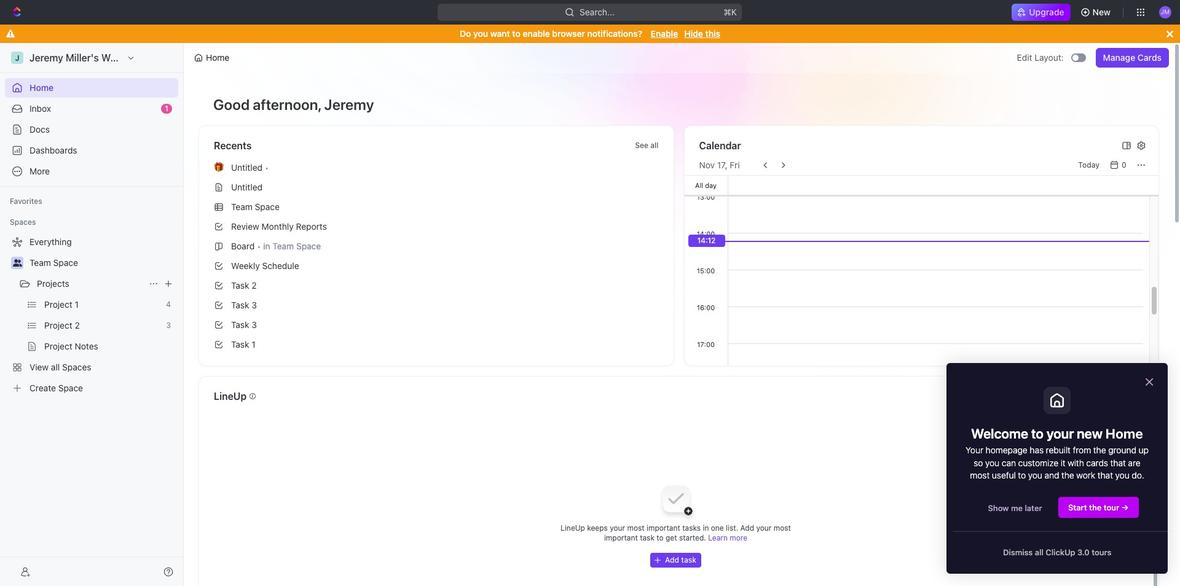 Task type: describe. For each thing, give the bounding box(es) containing it.
task for 1st task 3 link from the top
[[231, 300, 249, 311]]

dashboards link
[[5, 141, 178, 161]]

recents
[[214, 140, 252, 151]]

tour
[[1104, 503, 1120, 513]]

today button
[[1074, 158, 1105, 173]]

to up has
[[1032, 426, 1044, 442]]

board
[[231, 241, 255, 252]]

browser
[[553, 28, 586, 39]]

calendar
[[700, 140, 742, 151]]

create
[[30, 383, 56, 394]]

inbox
[[30, 103, 51, 114]]

view all spaces link
[[5, 358, 176, 378]]

rebuilt
[[1047, 446, 1071, 456]]

view
[[30, 362, 49, 373]]

notifications?
[[588, 28, 643, 39]]

space up monthly
[[255, 202, 280, 212]]

review monthly reports
[[231, 221, 327, 232]]

15:00
[[697, 267, 715, 275]]

all for view
[[51, 362, 60, 373]]

dismiss all clickup 3.0 tours
[[1004, 548, 1112, 558]]

your for keeps
[[610, 524, 626, 533]]

0 vertical spatial team
[[231, 202, 253, 212]]

1 vertical spatial that
[[1098, 471, 1114, 481]]

0
[[1122, 161, 1127, 170]]

everything
[[30, 237, 72, 247]]

can
[[1002, 458, 1017, 468]]

more
[[30, 166, 50, 177]]

task 1 link
[[209, 335, 664, 355]]

lineup keeps your most important tasks in one list. add your most important task to get started.
[[561, 524, 791, 543]]

cards
[[1087, 458, 1109, 468]]

workspace
[[101, 52, 152, 63]]

new
[[1078, 426, 1103, 442]]

with
[[1068, 458, 1085, 468]]

untitled for untitled •
[[231, 162, 263, 173]]

today
[[1079, 161, 1100, 170]]

0 vertical spatial home
[[206, 52, 230, 63]]

tours
[[1092, 548, 1112, 558]]

all for dismiss
[[1036, 548, 1044, 558]]

schedule
[[262, 261, 299, 271]]

reports
[[296, 221, 327, 232]]

team space inside sidebar navigation
[[30, 258, 78, 268]]

more
[[730, 534, 748, 543]]

day
[[706, 181, 717, 189]]

do
[[460, 28, 471, 39]]

most inside welcome to your new home your homepage has rebuilt from the ground up so you can customize it with cards that are most useful to you and the work that you do.
[[971, 471, 990, 481]]

task for task 1 link
[[231, 340, 249, 350]]

notes
[[75, 341, 98, 352]]

j
[[15, 53, 19, 62]]

docs
[[30, 124, 50, 135]]

new button
[[1076, 2, 1119, 22]]

task inside button
[[682, 556, 697, 565]]

show me later
[[989, 504, 1043, 514]]

you right 'so'
[[986, 458, 1000, 468]]

later
[[1026, 504, 1043, 514]]

manage cards button
[[1096, 48, 1170, 68]]

show me later button
[[979, 498, 1053, 519]]

jm button
[[1156, 2, 1176, 22]]

clickup
[[1046, 548, 1076, 558]]

one
[[711, 524, 724, 533]]

create space link
[[5, 379, 176, 399]]

all day
[[696, 181, 717, 189]]

0 horizontal spatial spaces
[[10, 218, 36, 227]]

project for project 2
[[44, 320, 72, 331]]

start
[[1069, 503, 1088, 513]]

1 for task 1
[[252, 340, 256, 350]]

start the tour →
[[1069, 503, 1130, 513]]

1 horizontal spatial jeremy
[[324, 96, 374, 113]]

your for to
[[1047, 426, 1075, 442]]

task inside "lineup keeps your most important tasks in one list. add your most important task to get started."
[[640, 534, 655, 543]]

this
[[706, 28, 721, 39]]

to right want
[[513, 28, 521, 39]]

add task
[[666, 556, 697, 565]]

task for task 2 link
[[231, 280, 249, 291]]

project 1 link
[[44, 295, 161, 315]]

want
[[491, 28, 510, 39]]

work
[[1077, 471, 1096, 481]]

hide
[[685, 28, 704, 39]]

me
[[1012, 504, 1023, 514]]

afternoon,
[[253, 96, 321, 113]]

nov 17, fri
[[700, 160, 740, 170]]

1 for project 1
[[75, 300, 79, 310]]

0 vertical spatial the
[[1094, 446, 1107, 456]]

1 task 3 from the top
[[231, 300, 257, 311]]

cards
[[1138, 52, 1162, 63]]

space down the reports
[[296, 241, 321, 252]]

miller's
[[66, 52, 99, 63]]

do.
[[1133, 471, 1145, 481]]

everything link
[[5, 232, 176, 252]]

see
[[635, 141, 649, 150]]

are
[[1129, 458, 1141, 468]]

docs link
[[5, 120, 178, 140]]

project notes link
[[44, 337, 176, 357]]

jeremy inside sidebar navigation
[[30, 52, 63, 63]]

add inside "lineup keeps your most important tasks in one list. add your most important task to get started."
[[741, 524, 755, 533]]

user group image
[[13, 260, 22, 267]]

nov 17, fri button
[[700, 160, 740, 170]]

14:12
[[698, 236, 716, 245]]

→
[[1122, 503, 1130, 513]]

create space
[[30, 383, 83, 394]]

project notes
[[44, 341, 98, 352]]

1 horizontal spatial most
[[774, 524, 791, 533]]

enable
[[523, 28, 550, 39]]

⌘k
[[724, 7, 738, 17]]

0 horizontal spatial in
[[263, 241, 270, 252]]

projects
[[37, 279, 69, 289]]

team inside sidebar navigation
[[30, 258, 51, 268]]

dismiss all clickup 3.0 tours button
[[994, 543, 1122, 564]]

3 inside sidebar navigation
[[166, 321, 171, 330]]

2 task 3 link from the top
[[209, 316, 664, 335]]

learn more link
[[709, 534, 748, 543]]

ground
[[1109, 446, 1137, 456]]



Task type: locate. For each thing, give the bounding box(es) containing it.
× button
[[1145, 373, 1155, 390]]

3.0
[[1078, 548, 1090, 558]]

favorites button
[[5, 194, 47, 209]]

0 vertical spatial lineup
[[214, 391, 247, 402]]

all right see
[[651, 141, 659, 150]]

1 vertical spatial team space
[[30, 258, 78, 268]]

• right 🎁 on the top left of page
[[265, 163, 269, 173]]

task 3 up task 1
[[231, 320, 257, 330]]

projects link
[[37, 274, 144, 294]]

0 vertical spatial jeremy
[[30, 52, 63, 63]]

to inside "lineup keeps your most important tasks in one list. add your most important task to get started."
[[657, 534, 664, 543]]

1 vertical spatial lineup
[[561, 524, 585, 533]]

task 2
[[231, 280, 257, 291]]

1 untitled from the top
[[231, 162, 263, 173]]

2 horizontal spatial most
[[971, 471, 990, 481]]

your
[[966, 446, 984, 456]]

space up "projects"
[[53, 258, 78, 268]]

0 vertical spatial 1
[[165, 104, 169, 113]]

tree containing everything
[[5, 232, 178, 399]]

•
[[265, 163, 269, 173], [257, 241, 261, 251]]

team space link
[[209, 197, 664, 217], [30, 253, 176, 273]]

project 2 link
[[44, 316, 161, 336]]

task left get
[[640, 534, 655, 543]]

1 horizontal spatial your
[[757, 524, 772, 533]]

add down get
[[666, 556, 680, 565]]

1 horizontal spatial team space
[[231, 202, 280, 212]]

task 3 down task 2
[[231, 300, 257, 311]]

untitled down the recents
[[231, 162, 263, 173]]

project up project 2
[[44, 300, 72, 310]]

add task button
[[651, 554, 702, 568]]

lineup
[[214, 391, 247, 402], [561, 524, 585, 533]]

2 horizontal spatial all
[[1036, 548, 1044, 558]]

sidebar navigation
[[0, 43, 186, 587]]

0 vertical spatial task 3
[[231, 300, 257, 311]]

that down cards
[[1098, 471, 1114, 481]]

in left "one"
[[703, 524, 709, 533]]

review monthly reports link
[[209, 217, 664, 237]]

2 vertical spatial project
[[44, 341, 72, 352]]

1 vertical spatial 2
[[75, 320, 80, 331]]

project for project 1
[[44, 300, 72, 310]]

• right board
[[257, 241, 261, 251]]

1 horizontal spatial team space link
[[209, 197, 664, 217]]

0 horizontal spatial team space link
[[30, 253, 176, 273]]

edit
[[1018, 52, 1033, 63]]

jeremy
[[30, 52, 63, 63], [324, 96, 374, 113]]

the inside the start the tour → button
[[1090, 503, 1102, 513]]

spaces down 'project notes'
[[62, 362, 91, 373]]

untitled
[[231, 162, 263, 173], [231, 182, 263, 193]]

1 project from the top
[[44, 300, 72, 310]]

0 vertical spatial team space
[[231, 202, 280, 212]]

add up more
[[741, 524, 755, 533]]

0 vertical spatial spaces
[[10, 218, 36, 227]]

1 horizontal spatial add
[[741, 524, 755, 533]]

the up cards
[[1094, 446, 1107, 456]]

most right list.
[[774, 524, 791, 533]]

0 vertical spatial in
[[263, 241, 270, 252]]

your right list.
[[757, 524, 772, 533]]

space down the view all spaces
[[58, 383, 83, 394]]

project
[[44, 300, 72, 310], [44, 320, 72, 331], [44, 341, 72, 352]]

tasks
[[683, 524, 701, 533]]

in inside "lineup keeps your most important tasks in one list. add your most important task to get started."
[[703, 524, 709, 533]]

2
[[252, 280, 257, 291], [75, 320, 80, 331]]

0 horizontal spatial team
[[30, 258, 51, 268]]

team space link up weekly schedule link
[[209, 197, 664, 217]]

home up ground
[[1106, 426, 1144, 442]]

home up the good
[[206, 52, 230, 63]]

untitled •
[[231, 162, 269, 173]]

view all spaces
[[30, 362, 91, 373]]

learn
[[709, 534, 728, 543]]

that down ground
[[1111, 458, 1127, 468]]

task 3 link down weekly schedule link
[[209, 296, 664, 316]]

0 horizontal spatial important
[[605, 534, 638, 543]]

2 vertical spatial 1
[[252, 340, 256, 350]]

show
[[989, 504, 1010, 514]]

all
[[651, 141, 659, 150], [51, 362, 60, 373], [1036, 548, 1044, 558]]

team right user group icon
[[30, 258, 51, 268]]

useful
[[993, 471, 1017, 481]]

most right keeps
[[628, 524, 645, 533]]

to left get
[[657, 534, 664, 543]]

0 horizontal spatial most
[[628, 524, 645, 533]]

tree inside sidebar navigation
[[5, 232, 178, 399]]

3
[[252, 300, 257, 311], [252, 320, 257, 330], [166, 321, 171, 330]]

the down it
[[1062, 471, 1075, 481]]

tree
[[5, 232, 178, 399]]

important up get
[[647, 524, 681, 533]]

lineup inside "lineup keeps your most important tasks in one list. add your most important task to get started."
[[561, 524, 585, 533]]

4
[[166, 300, 171, 309]]

2 inside 'link'
[[75, 320, 80, 331]]

0 horizontal spatial home
[[30, 82, 54, 93]]

0 horizontal spatial 2
[[75, 320, 80, 331]]

home inside welcome to your new home your homepage has rebuilt from the ground up so you can customize it with cards that are most useful to you and the work that you do.
[[1106, 426, 1144, 442]]

team
[[231, 202, 253, 212], [273, 241, 294, 252], [30, 258, 51, 268]]

up
[[1139, 446, 1149, 456]]

spaces inside "link"
[[62, 362, 91, 373]]

3 down task 2
[[252, 300, 257, 311]]

0 button
[[1108, 158, 1132, 173]]

customize
[[1019, 458, 1059, 468]]

project up the view all spaces
[[44, 341, 72, 352]]

monthly
[[262, 221, 294, 232]]

0 horizontal spatial add
[[666, 556, 680, 565]]

home inside sidebar navigation
[[30, 82, 54, 93]]

1 vertical spatial task 3
[[231, 320, 257, 330]]

task 3 link
[[209, 296, 664, 316], [209, 316, 664, 335]]

1 vertical spatial team
[[273, 241, 294, 252]]

16:00
[[697, 304, 715, 312]]

1 horizontal spatial 2
[[252, 280, 257, 291]]

2 for project 2
[[75, 320, 80, 331]]

3 task from the top
[[231, 320, 249, 330]]

0 vertical spatial untitled
[[231, 162, 263, 173]]

17:00
[[698, 341, 715, 349]]

1 horizontal spatial home
[[206, 52, 230, 63]]

weekly
[[231, 261, 260, 271]]

all
[[696, 181, 704, 189]]

1 horizontal spatial team
[[231, 202, 253, 212]]

× navigation
[[947, 363, 1175, 575]]

you left do.
[[1116, 471, 1130, 481]]

it
[[1061, 458, 1066, 468]]

1 horizontal spatial task
[[682, 556, 697, 565]]

3 up task 1
[[252, 320, 257, 330]]

0 horizontal spatial 1
[[75, 300, 79, 310]]

task 1
[[231, 340, 256, 350]]

1 vertical spatial important
[[605, 534, 638, 543]]

to right useful
[[1019, 471, 1027, 481]]

lineup down task 1
[[214, 391, 247, 402]]

2 untitled from the top
[[231, 182, 263, 193]]

1 vertical spatial home
[[30, 82, 54, 93]]

1 horizontal spatial lineup
[[561, 524, 585, 533]]

2 up 'project notes'
[[75, 320, 80, 331]]

all left clickup
[[1036, 548, 1044, 558]]

1 horizontal spatial spaces
[[62, 362, 91, 373]]

0 vertical spatial that
[[1111, 458, 1127, 468]]

2 vertical spatial all
[[1036, 548, 1044, 558]]

weekly schedule link
[[209, 256, 664, 276]]

task 3 link down task 2 link
[[209, 316, 664, 335]]

task for second task 3 link from the top of the page
[[231, 320, 249, 330]]

lineup left keeps
[[561, 524, 585, 533]]

1 vertical spatial •
[[257, 241, 261, 251]]

welcome
[[972, 426, 1029, 442]]

1 vertical spatial project
[[44, 320, 72, 331]]

1 task from the top
[[231, 280, 249, 291]]

3 project from the top
[[44, 341, 72, 352]]

lineup for lineup keeps your most important tasks in one list. add your most important task to get started.
[[561, 524, 585, 533]]

0 horizontal spatial team space
[[30, 258, 78, 268]]

favorites
[[10, 197, 42, 206]]

2 horizontal spatial home
[[1106, 426, 1144, 442]]

important down keeps
[[605, 534, 638, 543]]

2 vertical spatial the
[[1090, 503, 1102, 513]]

• for untitled
[[265, 163, 269, 173]]

project down project 1
[[44, 320, 72, 331]]

2 task from the top
[[231, 300, 249, 311]]

1 vertical spatial jeremy
[[324, 96, 374, 113]]

1 vertical spatial task
[[682, 556, 697, 565]]

learn more
[[709, 534, 748, 543]]

project inside 'link'
[[44, 320, 72, 331]]

2 task 3 from the top
[[231, 320, 257, 330]]

edit layout:
[[1018, 52, 1064, 63]]

1 vertical spatial the
[[1062, 471, 1075, 481]]

spaces down favorites 'button'
[[10, 218, 36, 227]]

2 horizontal spatial 1
[[252, 340, 256, 350]]

do you want to enable browser notifications? enable hide this
[[460, 28, 721, 39]]

2 horizontal spatial your
[[1047, 426, 1075, 442]]

1 vertical spatial spaces
[[62, 362, 91, 373]]

team up review
[[231, 202, 253, 212]]

2 for task 2
[[252, 280, 257, 291]]

you
[[474, 28, 488, 39], [986, 458, 1000, 468], [1029, 471, 1043, 481], [1116, 471, 1130, 481]]

3 down 4
[[166, 321, 171, 330]]

14:00
[[697, 230, 715, 238]]

0 horizontal spatial your
[[610, 524, 626, 533]]

homepage
[[986, 446, 1028, 456]]

add inside button
[[666, 556, 680, 565]]

🎁
[[214, 163, 224, 172]]

spaces
[[10, 218, 36, 227], [62, 362, 91, 373]]

0 horizontal spatial task
[[640, 534, 655, 543]]

2 horizontal spatial team
[[273, 241, 294, 252]]

1 task 3 link from the top
[[209, 296, 664, 316]]

in up weekly schedule
[[263, 241, 270, 252]]

2 down weekly
[[252, 280, 257, 291]]

nov
[[700, 160, 715, 170]]

0 vertical spatial add
[[741, 524, 755, 533]]

task 3
[[231, 300, 257, 311], [231, 320, 257, 330]]

1 horizontal spatial important
[[647, 524, 681, 533]]

jeremy miller's workspace
[[30, 52, 152, 63]]

1 horizontal spatial 1
[[165, 104, 169, 113]]

untitled down untitled •
[[231, 182, 263, 193]]

1 horizontal spatial •
[[265, 163, 269, 173]]

4 task from the top
[[231, 340, 249, 350]]

get
[[666, 534, 678, 543]]

1 horizontal spatial in
[[703, 524, 709, 533]]

1 vertical spatial team space link
[[30, 253, 176, 273]]

17,
[[718, 160, 728, 170]]

2 vertical spatial home
[[1106, 426, 1144, 442]]

jeremy miller's workspace, , element
[[11, 52, 23, 64]]

team space up review
[[231, 202, 280, 212]]

task 2 link
[[209, 276, 664, 296]]

you down "customize"
[[1029, 471, 1043, 481]]

team up the schedule at top
[[273, 241, 294, 252]]

and
[[1045, 471, 1060, 481]]

team space link up 'projects' link
[[30, 253, 176, 273]]

0 vertical spatial •
[[265, 163, 269, 173]]

all for see
[[651, 141, 659, 150]]

you right do
[[474, 28, 488, 39]]

lineup for lineup
[[214, 391, 247, 402]]

layout:
[[1035, 52, 1064, 63]]

the left "tour"
[[1090, 503, 1102, 513]]

0 vertical spatial important
[[647, 524, 681, 533]]

your inside welcome to your new home your homepage has rebuilt from the ground up so you can customize it with cards that are most useful to you and the work that you do.
[[1047, 426, 1075, 442]]

untitled for untitled
[[231, 182, 263, 193]]

1 vertical spatial add
[[666, 556, 680, 565]]

• inside untitled •
[[265, 163, 269, 173]]

1 vertical spatial untitled
[[231, 182, 263, 193]]

0 horizontal spatial •
[[257, 241, 261, 251]]

most
[[971, 471, 990, 481], [628, 524, 645, 533], [774, 524, 791, 533]]

so
[[974, 458, 984, 468]]

0 vertical spatial project
[[44, 300, 72, 310]]

team space up "projects"
[[30, 258, 78, 268]]

0 vertical spatial task
[[640, 534, 655, 543]]

weekly schedule
[[231, 261, 299, 271]]

1 vertical spatial 1
[[75, 300, 79, 310]]

0 horizontal spatial jeremy
[[30, 52, 63, 63]]

task down started.
[[682, 556, 697, 565]]

untitled link
[[209, 178, 664, 197]]

all right view
[[51, 362, 60, 373]]

1 vertical spatial all
[[51, 362, 60, 373]]

0 vertical spatial all
[[651, 141, 659, 150]]

project for project notes
[[44, 341, 72, 352]]

1 inside tree
[[75, 300, 79, 310]]

2 vertical spatial team
[[30, 258, 51, 268]]

all inside × navigation
[[1036, 548, 1044, 558]]

2 project from the top
[[44, 320, 72, 331]]

1 horizontal spatial all
[[651, 141, 659, 150]]

your up rebuilt
[[1047, 426, 1075, 442]]

most down 'so'
[[971, 471, 990, 481]]

0 vertical spatial team space link
[[209, 197, 664, 217]]

0 horizontal spatial lineup
[[214, 391, 247, 402]]

new
[[1093, 7, 1111, 17]]

0 horizontal spatial all
[[51, 362, 60, 373]]

• inside 'board • in team space'
[[257, 241, 261, 251]]

see all
[[635, 141, 659, 150]]

home up 'inbox'
[[30, 82, 54, 93]]

the
[[1094, 446, 1107, 456], [1062, 471, 1075, 481], [1090, 503, 1102, 513]]

space inside create space link
[[58, 383, 83, 394]]

dashboards
[[30, 145, 77, 156]]

• for board
[[257, 241, 261, 251]]

your right keeps
[[610, 524, 626, 533]]

space
[[255, 202, 280, 212], [296, 241, 321, 252], [53, 258, 78, 268], [58, 383, 83, 394]]

all inside "link"
[[51, 362, 60, 373]]

1 vertical spatial in
[[703, 524, 709, 533]]

0 vertical spatial 2
[[252, 280, 257, 291]]



Task type: vqa. For each thing, say whether or not it's contained in the screenshot.
My to the top
no



